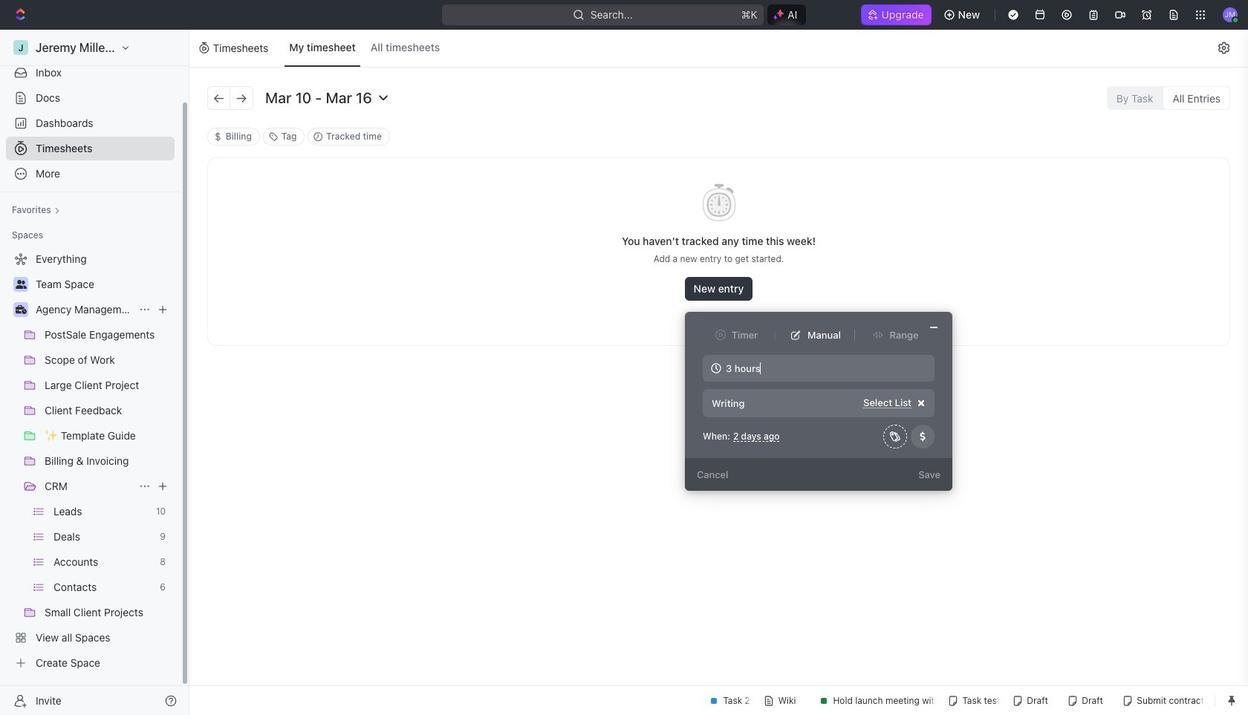 Task type: vqa. For each thing, say whether or not it's contained in the screenshot.
tree in the SIDEBAR navigation
yes



Task type: locate. For each thing, give the bounding box(es) containing it.
business time image
[[15, 305, 26, 314]]

tree
[[6, 248, 175, 676]]

sidebar navigation
[[0, 30, 190, 716]]

tree inside sidebar navigation
[[6, 248, 175, 676]]



Task type: describe. For each thing, give the bounding box(es) containing it.
Enter time e.g. 3 hours 20 mins text field
[[703, 355, 935, 382]]

Enter a new task name... text field
[[710, 397, 860, 410]]



